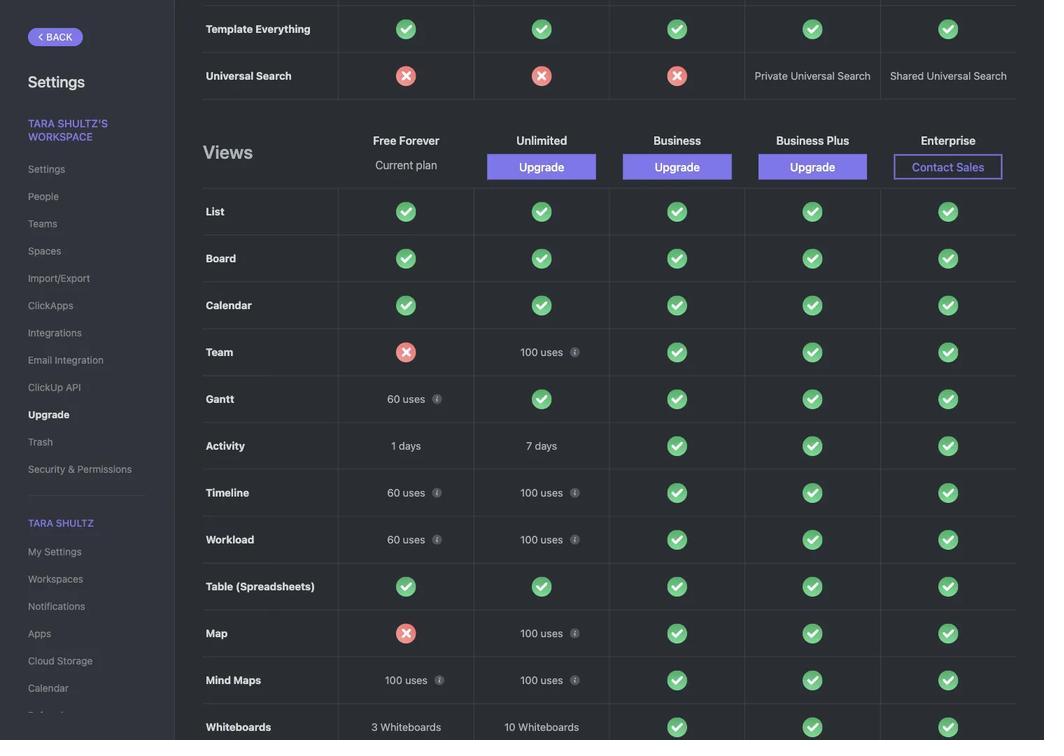 Task type: vqa. For each thing, say whether or not it's contained in the screenshot.


Task type: locate. For each thing, give the bounding box(es) containing it.
uses
[[541, 346, 563, 359], [403, 393, 425, 405], [403, 487, 425, 499], [541, 487, 563, 499], [403, 534, 425, 546], [541, 534, 563, 546], [541, 628, 563, 640], [405, 675, 428, 687], [541, 675, 563, 687]]

0 horizontal spatial days
[[399, 440, 421, 452]]

spaces
[[28, 245, 61, 257]]

(spreadsheets)
[[236, 581, 315, 593]]

mind
[[206, 675, 231, 687]]

2 vertical spatial settings
[[44, 547, 82, 558]]

60
[[387, 393, 400, 405], [387, 487, 400, 499], [387, 534, 400, 546]]

1 vertical spatial tara
[[28, 518, 53, 529]]

people
[[28, 191, 59, 202]]

clickapps
[[28, 300, 73, 312]]

contact
[[913, 160, 954, 174]]

email integration link
[[28, 349, 146, 372]]

whiteboards
[[381, 722, 441, 734], [519, 722, 579, 734], [206, 722, 271, 734]]

3
[[371, 722, 378, 734]]

search for private universal search
[[838, 70, 871, 82]]

0 vertical spatial 60 uses
[[387, 393, 425, 405]]

shultz's
[[58, 117, 108, 129]]

3 60 uses from the top
[[387, 534, 425, 546]]

0 horizontal spatial universal
[[206, 70, 254, 82]]

upgrade for unlimited
[[519, 160, 565, 174]]

sales
[[957, 160, 985, 174]]

upgrade
[[519, 160, 565, 174], [655, 160, 700, 174], [791, 160, 836, 174], [28, 409, 70, 421]]

tara up workspace
[[28, 117, 55, 129]]

1 upgrade button from the left
[[488, 154, 596, 180]]

free forever
[[373, 134, 440, 147]]

days right 1 at the left of the page
[[399, 440, 421, 452]]

7
[[527, 440, 532, 452]]

teams
[[28, 218, 57, 230]]

2 60 from the top
[[387, 487, 400, 499]]

settings up "people"
[[28, 163, 65, 175]]

my
[[28, 547, 42, 558]]

1 60 uses from the top
[[387, 393, 425, 405]]

whiteboards right 10
[[519, 722, 579, 734]]

1 days from the left
[[399, 440, 421, 452]]

2 horizontal spatial whiteboards
[[519, 722, 579, 734]]

60 uses
[[387, 393, 425, 405], [387, 487, 425, 499], [387, 534, 425, 546]]

clickapps link
[[28, 294, 146, 318]]

0 vertical spatial 60
[[387, 393, 400, 405]]

tara up my
[[28, 518, 53, 529]]

teams link
[[28, 212, 146, 236]]

1 tara from the top
[[28, 117, 55, 129]]

whiteboards right 3
[[381, 722, 441, 734]]

100 for team
[[521, 346, 538, 359]]

workspaces
[[28, 574, 83, 585]]

storage
[[57, 656, 93, 667]]

permissions
[[77, 464, 132, 475]]

tara
[[28, 117, 55, 129], [28, 518, 53, 529]]

universal for shared
[[927, 70, 971, 82]]

1 vertical spatial 60 uses
[[387, 487, 425, 499]]

2 whiteboards from the left
[[519, 722, 579, 734]]

apps link
[[28, 623, 146, 646]]

template everything
[[206, 23, 311, 35]]

days for 1 days
[[399, 440, 421, 452]]

shultz
[[56, 518, 94, 529]]

1 60 from the top
[[387, 393, 400, 405]]

upgrade button for unlimited
[[488, 154, 596, 180]]

1 universal from the left
[[791, 70, 835, 82]]

email integration
[[28, 355, 104, 366]]

universal down template
[[206, 70, 254, 82]]

business for business
[[654, 134, 701, 147]]

days right 7
[[535, 440, 557, 452]]

universal right private
[[791, 70, 835, 82]]

2 days from the left
[[535, 440, 557, 452]]

tara inside 'tara shultz's workspace'
[[28, 117, 55, 129]]

board
[[206, 252, 236, 265]]

upgrade button
[[488, 154, 596, 180], [623, 154, 732, 180], [759, 154, 867, 180]]

private
[[755, 70, 788, 82]]

100 uses for workload
[[521, 534, 563, 546]]

contact sales button
[[895, 154, 1003, 180]]

calendar inside 'link'
[[28, 683, 69, 695]]

2 horizontal spatial universal
[[927, 70, 971, 82]]

universal right 'shared' at the top of page
[[927, 70, 971, 82]]

business plus
[[777, 134, 850, 147]]

plus
[[827, 134, 850, 147]]

private universal search
[[755, 70, 871, 82]]

0 vertical spatial settings
[[28, 72, 85, 90]]

1 horizontal spatial upgrade button
[[623, 154, 732, 180]]

1 search from the left
[[838, 70, 871, 82]]

1 whiteboards from the left
[[381, 722, 441, 734]]

days
[[399, 440, 421, 452], [535, 440, 557, 452]]

3 60 from the top
[[387, 534, 400, 546]]

1 horizontal spatial calendar
[[206, 299, 252, 312]]

0 vertical spatial tara
[[28, 117, 55, 129]]

settings down back link
[[28, 72, 85, 90]]

people link
[[28, 185, 146, 209]]

security & permissions
[[28, 464, 132, 475]]

1 horizontal spatial search
[[838, 70, 871, 82]]

tara for tara shultz
[[28, 518, 53, 529]]

calendar down "board" on the left top
[[206, 299, 252, 312]]

whiteboards for 10 whiteboards
[[519, 722, 579, 734]]

calendar up referrals
[[28, 683, 69, 695]]

1 business from the left
[[654, 134, 701, 147]]

1 vertical spatial calendar
[[28, 683, 69, 695]]

2 upgrade button from the left
[[623, 154, 732, 180]]

3 upgrade button from the left
[[759, 154, 867, 180]]

100 for map
[[521, 628, 538, 640]]

60 for timeline
[[387, 487, 400, 499]]

universal
[[791, 70, 835, 82], [927, 70, 971, 82], [206, 70, 254, 82]]

list
[[206, 206, 225, 218]]

upgrade inside settings element
[[28, 409, 70, 421]]

close image
[[396, 66, 416, 86], [668, 66, 688, 86], [396, 343, 416, 363], [396, 624, 416, 644]]

2 horizontal spatial search
[[974, 70, 1007, 82]]

0 horizontal spatial calendar
[[28, 683, 69, 695]]

trash link
[[28, 431, 146, 454]]

business for business plus
[[777, 134, 824, 147]]

days for 7 days
[[535, 440, 557, 452]]

0 horizontal spatial search
[[256, 70, 292, 82]]

everything
[[256, 23, 311, 35]]

0 vertical spatial calendar
[[206, 299, 252, 312]]

1 vertical spatial 60
[[387, 487, 400, 499]]

3 whiteboards from the left
[[206, 722, 271, 734]]

1 horizontal spatial whiteboards
[[381, 722, 441, 734]]

notifications link
[[28, 595, 146, 619]]

upgrade button for business plus
[[759, 154, 867, 180]]

2 60 uses from the top
[[387, 487, 425, 499]]

3 whiteboards
[[371, 722, 441, 734]]

table
[[206, 581, 233, 593]]

check image
[[396, 19, 416, 39], [532, 19, 552, 39], [668, 19, 688, 39], [803, 19, 823, 39], [396, 202, 416, 222], [532, 202, 552, 222], [668, 202, 688, 222], [396, 249, 416, 269], [532, 249, 552, 269], [939, 249, 959, 269], [532, 296, 552, 316], [668, 296, 688, 316], [939, 296, 959, 316], [803, 343, 823, 363], [532, 389, 552, 409], [803, 436, 823, 456], [939, 436, 959, 456], [939, 483, 959, 503], [668, 530, 688, 550], [396, 577, 416, 597], [532, 577, 552, 597], [668, 577, 688, 597], [939, 577, 959, 597], [803, 624, 823, 644], [668, 671, 688, 691], [803, 718, 823, 738]]

settings
[[28, 72, 85, 90], [28, 163, 65, 175], [44, 547, 82, 558]]

100
[[521, 346, 538, 359], [521, 487, 538, 499], [521, 534, 538, 546], [521, 628, 538, 640], [385, 675, 403, 687], [521, 675, 538, 687]]

0 horizontal spatial upgrade button
[[488, 154, 596, 180]]

table (spreadsheets)
[[206, 581, 315, 593]]

settings right my
[[44, 547, 82, 558]]

search for shared universal search
[[974, 70, 1007, 82]]

referrals
[[28, 710, 68, 722]]

2 business from the left
[[777, 134, 824, 147]]

0 horizontal spatial business
[[654, 134, 701, 147]]

1 horizontal spatial universal
[[791, 70, 835, 82]]

2 vertical spatial 60
[[387, 534, 400, 546]]

10
[[505, 722, 516, 734]]

60 uses for workload
[[387, 534, 425, 546]]

close image for team
[[396, 343, 416, 363]]

1 horizontal spatial days
[[535, 440, 557, 452]]

2 tara from the top
[[28, 518, 53, 529]]

60 uses for timeline
[[387, 487, 425, 499]]

2 search from the left
[[974, 70, 1007, 82]]

100 uses for team
[[521, 346, 563, 359]]

cloud storage link
[[28, 650, 146, 674]]

clickup
[[28, 382, 63, 393]]

2 universal from the left
[[927, 70, 971, 82]]

2 vertical spatial 60 uses
[[387, 534, 425, 546]]

0 horizontal spatial whiteboards
[[206, 722, 271, 734]]

whiteboards down mind maps in the left of the page
[[206, 722, 271, 734]]

1 horizontal spatial business
[[777, 134, 824, 147]]

upgrade for business
[[655, 160, 700, 174]]

my settings link
[[28, 541, 146, 564]]

check image
[[939, 19, 959, 39], [803, 202, 823, 222], [939, 202, 959, 222], [668, 249, 688, 269], [803, 249, 823, 269], [396, 296, 416, 316], [803, 296, 823, 316], [668, 343, 688, 363], [939, 343, 959, 363], [668, 389, 688, 409], [803, 389, 823, 409], [939, 389, 959, 409], [668, 436, 688, 456], [668, 483, 688, 503], [803, 483, 823, 503], [803, 530, 823, 550], [939, 530, 959, 550], [803, 577, 823, 597], [668, 624, 688, 644], [939, 624, 959, 644], [803, 671, 823, 691], [939, 671, 959, 691], [668, 718, 688, 738], [939, 718, 959, 738]]

100 for mind maps
[[521, 675, 538, 687]]

2 horizontal spatial upgrade button
[[759, 154, 867, 180]]

100 uses
[[521, 346, 563, 359], [521, 487, 563, 499], [521, 534, 563, 546], [521, 628, 563, 640], [385, 675, 428, 687], [521, 675, 563, 687]]

workspaces link
[[28, 568, 146, 592]]

60 for workload
[[387, 534, 400, 546]]

notifications
[[28, 601, 85, 613]]

universal search
[[206, 70, 292, 82]]



Task type: describe. For each thing, give the bounding box(es) containing it.
close image for map
[[396, 624, 416, 644]]

map
[[206, 628, 228, 640]]

100 for workload
[[521, 534, 538, 546]]

email
[[28, 355, 52, 366]]

back
[[46, 31, 73, 43]]

&
[[68, 464, 75, 475]]

cloud storage
[[28, 656, 93, 667]]

cloud
[[28, 656, 55, 667]]

upgrade button for business
[[623, 154, 732, 180]]

gantt
[[206, 393, 234, 405]]

unlimited
[[517, 134, 567, 147]]

100 uses for mind maps
[[521, 675, 563, 687]]

clickup api link
[[28, 376, 146, 400]]

upgrade link
[[28, 403, 146, 427]]

1 days
[[392, 440, 421, 452]]

current
[[375, 158, 413, 172]]

security & permissions link
[[28, 458, 146, 482]]

60 uses for gantt
[[387, 393, 425, 405]]

trash
[[28, 437, 53, 448]]

7 days
[[527, 440, 557, 452]]

1 vertical spatial settings
[[28, 163, 65, 175]]

mind maps
[[206, 675, 261, 687]]

universal for private
[[791, 70, 835, 82]]

shared
[[891, 70, 924, 82]]

upgrade for business plus
[[791, 160, 836, 174]]

integration
[[55, 355, 104, 366]]

10 whiteboards
[[505, 722, 579, 734]]

100 uses for timeline
[[521, 487, 563, 499]]

integrations
[[28, 327, 82, 339]]

free
[[373, 134, 397, 147]]

close image
[[532, 66, 552, 86]]

60 for gantt
[[387, 393, 400, 405]]

activity
[[206, 440, 245, 452]]

current plan
[[375, 158, 437, 172]]

template
[[206, 23, 253, 35]]

timeline
[[206, 487, 249, 499]]

workspace
[[28, 131, 93, 143]]

1
[[392, 440, 396, 452]]

settings link
[[28, 158, 146, 181]]

maps
[[234, 675, 261, 687]]

referrals link
[[28, 704, 146, 728]]

clickup api
[[28, 382, 81, 393]]

close image for universal search
[[396, 66, 416, 86]]

views
[[203, 141, 253, 163]]

import/export
[[28, 273, 90, 284]]

3 search from the left
[[256, 70, 292, 82]]

100 for timeline
[[521, 487, 538, 499]]

tara for tara shultz's workspace
[[28, 117, 55, 129]]

calendar link
[[28, 677, 146, 701]]

my settings
[[28, 547, 82, 558]]

team
[[206, 346, 233, 359]]

shared universal search
[[891, 70, 1007, 82]]

import/export link
[[28, 267, 146, 291]]

api
[[66, 382, 81, 393]]

workload
[[206, 534, 254, 546]]

whiteboards for 3 whiteboards
[[381, 722, 441, 734]]

spaces link
[[28, 239, 146, 263]]

enterprise
[[921, 134, 976, 147]]

settings element
[[0, 0, 175, 741]]

back link
[[28, 28, 83, 46]]

tara shultz
[[28, 518, 94, 529]]

security
[[28, 464, 65, 475]]

forever
[[399, 134, 440, 147]]

100 uses for map
[[521, 628, 563, 640]]

integrations link
[[28, 321, 146, 345]]

plan
[[416, 158, 437, 172]]

tara shultz's workspace
[[28, 117, 108, 143]]

3 universal from the left
[[206, 70, 254, 82]]

apps
[[28, 628, 51, 640]]

contact sales
[[913, 160, 985, 174]]



